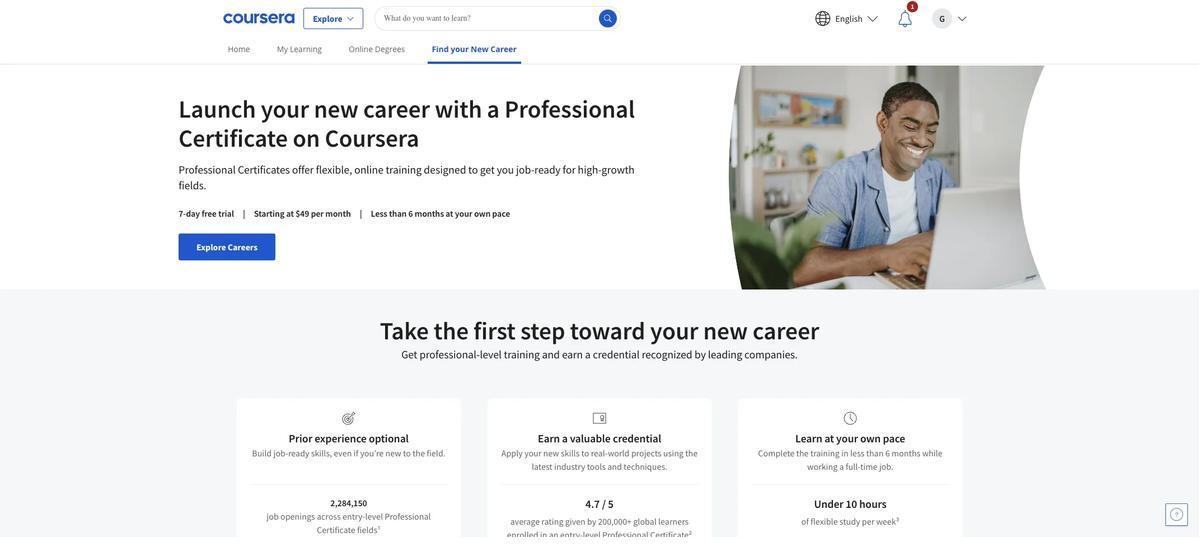 Task type: vqa. For each thing, say whether or not it's contained in the screenshot.


Task type: describe. For each thing, give the bounding box(es) containing it.
projects
[[632, 448, 662, 459]]

your inside earn a valuable credential apply your new skills to real-world projects using the latest industry tools and techniques.
[[525, 448, 542, 459]]

a inside launch your new career with a professional certificate on coursera
[[487, 94, 500, 124]]

to inside the prior experience optional build job-ready skills, even if you're new to the field.
[[403, 448, 411, 459]]

professional inside launch your new career with a professional certificate on coursera
[[505, 94, 635, 124]]

degrees
[[375, 44, 405, 54]]

certificate²
[[651, 529, 692, 537]]

your inside the learn at your own pace complete the training in less than 6 months while working a full-time job.
[[837, 431, 859, 445]]

the inside earn a valuable credential apply your new skills to real-world projects using the latest industry tools and techniques.
[[686, 448, 698, 459]]

your inside find your new career link
[[451, 44, 469, 54]]

leading
[[709, 347, 743, 361]]

a inside take the first step toward your new career get professional-level training and earn a credential recognized by leading companies.
[[585, 347, 591, 361]]

even
[[334, 448, 352, 459]]

new inside launch your new career with a professional certificate on coursera
[[314, 94, 359, 124]]

hours
[[860, 497, 887, 511]]

earn
[[538, 431, 560, 445]]

in inside 4.7 / 5 average rating given by 200,000+ global learners enrolled in an entry-level professional certificate²
[[540, 529, 548, 537]]

launch your new career with a professional certificate on coursera
[[179, 94, 635, 153]]

online
[[355, 162, 384, 176]]

take the first step toward your new career get professional-level training and earn a credential recognized by leading companies.
[[380, 315, 820, 361]]

the inside take the first step toward your new career get professional-level training and earn a credential recognized by leading companies.
[[434, 315, 469, 346]]

job- inside the prior experience optional build job-ready skills, even if you're new to the field.
[[274, 448, 288, 459]]

of
[[802, 516, 809, 527]]

certificate for 2,284,150
[[317, 524, 356, 536]]

training inside professional certificates offer flexible, online training designed to get you job-ready for high-growth fields.
[[386, 162, 422, 176]]

1 button
[[888, 0, 924, 36]]

take
[[380, 315, 429, 346]]

flexible
[[811, 516, 838, 527]]

new inside the prior experience optional build job-ready skills, even if you're new to the field.
[[386, 448, 402, 459]]

job
[[267, 511, 279, 522]]

ready inside the prior experience optional build job-ready skills, even if you're new to the field.
[[288, 448, 309, 459]]

for
[[563, 162, 576, 176]]

earn
[[562, 347, 583, 361]]

prior
[[289, 431, 313, 445]]

under
[[815, 497, 844, 511]]

flexible,
[[316, 162, 352, 176]]

time
[[861, 461, 878, 472]]

months inside the learn at your own pace complete the training in less than 6 months while working a full-time job.
[[892, 448, 921, 459]]

entry- inside 2,284,150 job openings across entry-level professional certificate fields¹
[[343, 511, 365, 522]]

average
[[511, 516, 540, 527]]

learn
[[796, 431, 823, 445]]

given
[[566, 516, 586, 527]]

industry
[[555, 461, 586, 472]]

designed
[[424, 162, 466, 176]]

new
[[471, 44, 489, 54]]

0 vertical spatial pace
[[493, 208, 510, 219]]

find
[[432, 44, 449, 54]]

$49
[[296, 208, 309, 219]]

enrolled
[[507, 529, 539, 537]]

optional
[[369, 431, 409, 445]]

find your new career
[[432, 44, 517, 54]]

recognized
[[642, 347, 693, 361]]

free
[[202, 208, 217, 219]]

techniques.
[[624, 461, 668, 472]]

using
[[664, 448, 684, 459]]

professional-
[[420, 347, 480, 361]]

coursera image
[[224, 9, 295, 27]]

real-
[[591, 448, 608, 459]]

world
[[608, 448, 630, 459]]

step
[[521, 315, 566, 346]]

1
[[911, 2, 915, 10]]

full-
[[846, 461, 861, 472]]

entry- inside 4.7 / 5 average rating given by 200,000+ global learners enrolled in an entry-level professional certificate²
[[561, 529, 583, 537]]

if
[[354, 448, 359, 459]]

certificate for launch
[[179, 123, 288, 153]]

pace inside the learn at your own pace complete the training in less than 6 months while working a full-time job.
[[884, 431, 906, 445]]

7-
[[179, 208, 186, 219]]

and inside take the first step toward your new career get professional-level training and earn a credential recognized by leading companies.
[[542, 347, 560, 361]]

get
[[402, 347, 418, 361]]

coursera
[[325, 123, 419, 153]]

companies.
[[745, 347, 798, 361]]

growth
[[602, 162, 635, 176]]

my
[[277, 44, 288, 54]]

200,000+
[[598, 516, 632, 527]]

online
[[349, 44, 373, 54]]

/
[[602, 497, 606, 511]]

online degrees link
[[345, 36, 410, 62]]

experience
[[315, 431, 367, 445]]

10
[[846, 497, 858, 511]]

a inside the learn at your own pace complete the training in less than 6 months while working a full-time job.
[[840, 461, 845, 472]]

level inside 4.7 / 5 average rating given by 200,000+ global learners enrolled in an entry-level professional certificate²
[[583, 529, 601, 537]]

per for hours
[[863, 516, 875, 527]]

with
[[435, 94, 482, 124]]

learn at your own pace complete the training in less than 6 months while working a full-time job.
[[759, 431, 943, 472]]

first
[[474, 315, 516, 346]]

than inside the learn at your own pace complete the training in less than 6 months while working a full-time job.
[[867, 448, 884, 459]]

explore careers link
[[179, 234, 276, 260]]

to inside professional certificates offer flexible, online training designed to get you job-ready for high-growth fields.
[[469, 162, 478, 176]]

by inside take the first step toward your new career get professional-level training and earn a credential recognized by leading companies.
[[695, 347, 706, 361]]

explore careers
[[197, 241, 258, 253]]

launch
[[179, 94, 256, 124]]

home link
[[224, 36, 255, 62]]

at inside the learn at your own pace complete the training in less than 6 months while working a full-time job.
[[825, 431, 835, 445]]

4.7
[[586, 497, 600, 511]]

less
[[851, 448, 865, 459]]



Task type: locate. For each thing, give the bounding box(es) containing it.
pace up job.
[[884, 431, 906, 445]]

1 vertical spatial career
[[753, 315, 820, 346]]

1 vertical spatial certificate
[[317, 524, 356, 536]]

at left $49
[[286, 208, 294, 219]]

0 horizontal spatial in
[[540, 529, 548, 537]]

1 horizontal spatial 6
[[886, 448, 890, 459]]

training right online
[[386, 162, 422, 176]]

skills
[[561, 448, 580, 459]]

entry- down 2,284,150
[[343, 511, 365, 522]]

g button
[[924, 0, 976, 36]]

your inside launch your new career with a professional certificate on coursera
[[261, 94, 309, 124]]

0 vertical spatial entry-
[[343, 511, 365, 522]]

help center image
[[1171, 508, 1184, 522]]

job-
[[516, 162, 535, 176], [274, 448, 288, 459]]

month | less
[[326, 208, 388, 219]]

0 vertical spatial 6
[[409, 208, 413, 219]]

online degrees
[[349, 44, 405, 54]]

job- right build
[[274, 448, 288, 459]]

explore up learning
[[313, 13, 343, 24]]

1 horizontal spatial training
[[504, 347, 540, 361]]

job.
[[880, 461, 894, 472]]

per inside under 10 hours of flexible study per week³
[[863, 516, 875, 527]]

own down get
[[474, 208, 491, 219]]

own up less
[[861, 431, 881, 445]]

0 vertical spatial credential
[[593, 347, 640, 361]]

credential inside take the first step toward your new career get professional-level training and earn a credential recognized by leading companies.
[[593, 347, 640, 361]]

certificate inside 2,284,150 job openings across entry-level professional certificate fields¹
[[317, 524, 356, 536]]

1 vertical spatial and
[[608, 461, 622, 472]]

0 vertical spatial job-
[[516, 162, 535, 176]]

in
[[842, 448, 849, 459], [540, 529, 548, 537]]

0 horizontal spatial than
[[389, 208, 407, 219]]

credential down toward
[[593, 347, 640, 361]]

career
[[364, 94, 430, 124], [753, 315, 820, 346]]

in left less
[[842, 448, 849, 459]]

ready
[[535, 162, 561, 176], [288, 448, 309, 459]]

new inside earn a valuable credential apply your new skills to real-world projects using the latest industry tools and techniques.
[[544, 448, 559, 459]]

offer
[[292, 162, 314, 176]]

credential inside earn a valuable credential apply your new skills to real-world projects using the latest industry tools and techniques.
[[613, 431, 662, 445]]

0 horizontal spatial training
[[386, 162, 422, 176]]

your inside take the first step toward your new career get professional-level training and earn a credential recognized by leading companies.
[[651, 315, 699, 346]]

valuable
[[570, 431, 611, 445]]

pace down the you
[[493, 208, 510, 219]]

1 vertical spatial ready
[[288, 448, 309, 459]]

and inside earn a valuable credential apply your new skills to real-world projects using the latest industry tools and techniques.
[[608, 461, 622, 472]]

1 vertical spatial credential
[[613, 431, 662, 445]]

level down first
[[480, 347, 502, 361]]

2 horizontal spatial at
[[825, 431, 835, 445]]

0 horizontal spatial career
[[364, 94, 430, 124]]

prior experience optional build job-ready skills, even if you're new to the field.
[[252, 431, 446, 459]]

0 horizontal spatial ready
[[288, 448, 309, 459]]

latest
[[532, 461, 553, 472]]

1 horizontal spatial per
[[863, 516, 875, 527]]

home
[[228, 44, 250, 54]]

months up job.
[[892, 448, 921, 459]]

skills,
[[311, 448, 332, 459]]

1 horizontal spatial entry-
[[561, 529, 583, 537]]

ready inside professional certificates offer flexible, online training designed to get you job-ready for high-growth fields.
[[535, 162, 561, 176]]

to inside earn a valuable credential apply your new skills to real-world projects using the latest industry tools and techniques.
[[582, 448, 590, 459]]

in left an
[[540, 529, 548, 537]]

fields.
[[179, 178, 206, 192]]

week³
[[877, 516, 900, 527]]

explore for explore careers
[[197, 241, 226, 253]]

new inside take the first step toward your new career get professional-level training and earn a credential recognized by leading companies.
[[704, 315, 748, 346]]

field.
[[427, 448, 446, 459]]

0 vertical spatial in
[[842, 448, 849, 459]]

1 vertical spatial entry-
[[561, 529, 583, 537]]

1 vertical spatial than
[[867, 448, 884, 459]]

at right learn
[[825, 431, 835, 445]]

global
[[634, 516, 657, 527]]

than down professional certificates offer flexible, online training designed to get you job-ready for high-growth fields.
[[389, 208, 407, 219]]

4.7 / 5 average rating given by 200,000+ global learners enrolled in an entry-level professional certificate²
[[507, 497, 692, 537]]

training down step
[[504, 347, 540, 361]]

0 horizontal spatial explore
[[197, 241, 226, 253]]

1 horizontal spatial to
[[469, 162, 478, 176]]

1 vertical spatial level
[[365, 511, 383, 522]]

the right using
[[686, 448, 698, 459]]

own
[[474, 208, 491, 219], [861, 431, 881, 445]]

explore button
[[304, 8, 363, 29]]

get
[[480, 162, 495, 176]]

0 vertical spatial than
[[389, 208, 407, 219]]

6
[[409, 208, 413, 219], [886, 448, 890, 459]]

certificate inside launch your new career with a professional certificate on coursera
[[179, 123, 288, 153]]

1 horizontal spatial pace
[[884, 431, 906, 445]]

toward
[[570, 315, 646, 346]]

my learning link
[[273, 36, 327, 62]]

1 vertical spatial explore
[[197, 241, 226, 253]]

professional
[[505, 94, 635, 124], [179, 162, 236, 176], [385, 511, 431, 522], [603, 529, 649, 537]]

ready down prior
[[288, 448, 309, 459]]

explore left careers
[[197, 241, 226, 253]]

on
[[293, 123, 320, 153]]

0 horizontal spatial job-
[[274, 448, 288, 459]]

level inside 2,284,150 job openings across entry-level professional certificate fields¹
[[365, 511, 383, 522]]

own inside the learn at your own pace complete the training in less than 6 months while working a full-time job.
[[861, 431, 881, 445]]

at
[[286, 208, 294, 219], [446, 208, 454, 219], [825, 431, 835, 445]]

explore inside popup button
[[313, 13, 343, 24]]

to left get
[[469, 162, 478, 176]]

1 vertical spatial per
[[863, 516, 875, 527]]

explore for explore
[[313, 13, 343, 24]]

apply
[[502, 448, 523, 459]]

What do you want to learn? text field
[[375, 6, 621, 31]]

certificates
[[238, 162, 290, 176]]

my learning
[[277, 44, 322, 54]]

2,284,150
[[331, 497, 367, 509]]

0 horizontal spatial per
[[311, 208, 324, 219]]

training up working
[[811, 448, 840, 459]]

0 horizontal spatial entry-
[[343, 511, 365, 522]]

2 horizontal spatial level
[[583, 529, 601, 537]]

1 horizontal spatial and
[[608, 461, 622, 472]]

1 horizontal spatial own
[[861, 431, 881, 445]]

at down designed
[[446, 208, 454, 219]]

careers
[[228, 241, 258, 253]]

training
[[386, 162, 422, 176], [504, 347, 540, 361], [811, 448, 840, 459]]

5
[[608, 497, 614, 511]]

rating
[[542, 516, 564, 527]]

level up fields¹
[[365, 511, 383, 522]]

0 vertical spatial per
[[311, 208, 324, 219]]

professional inside professional certificates offer flexible, online training designed to get you job-ready for high-growth fields.
[[179, 162, 236, 176]]

than
[[389, 208, 407, 219], [867, 448, 884, 459]]

the left field.
[[413, 448, 425, 459]]

earn a valuable credential apply your new skills to real-world projects using the latest industry tools and techniques.
[[502, 431, 698, 472]]

0 horizontal spatial by
[[588, 516, 597, 527]]

job- inside professional certificates offer flexible, online training designed to get you job-ready for high-growth fields.
[[516, 162, 535, 176]]

0 horizontal spatial 6
[[409, 208, 413, 219]]

in inside the learn at your own pace complete the training in less than 6 months while working a full-time job.
[[842, 448, 849, 459]]

1 horizontal spatial at
[[446, 208, 454, 219]]

1 vertical spatial in
[[540, 529, 548, 537]]

1 horizontal spatial in
[[842, 448, 849, 459]]

to down optional at bottom
[[403, 448, 411, 459]]

2 horizontal spatial to
[[582, 448, 590, 459]]

by left leading
[[695, 347, 706, 361]]

tools
[[587, 461, 606, 472]]

1 horizontal spatial career
[[753, 315, 820, 346]]

1 horizontal spatial ready
[[535, 162, 561, 176]]

the down learn
[[797, 448, 809, 459]]

a right with
[[487, 94, 500, 124]]

openings
[[281, 511, 315, 522]]

and
[[542, 347, 560, 361], [608, 461, 622, 472]]

0 vertical spatial career
[[364, 94, 430, 124]]

complete
[[759, 448, 795, 459]]

fields¹
[[357, 524, 381, 536]]

2 horizontal spatial training
[[811, 448, 840, 459]]

1 horizontal spatial certificate
[[317, 524, 356, 536]]

0 horizontal spatial at
[[286, 208, 294, 219]]

1 horizontal spatial explore
[[313, 13, 343, 24]]

1 horizontal spatial than
[[867, 448, 884, 459]]

6 up job.
[[886, 448, 890, 459]]

you're
[[360, 448, 384, 459]]

a inside earn a valuable credential apply your new skills to real-world projects using the latest industry tools and techniques.
[[562, 431, 568, 445]]

professional inside 4.7 / 5 average rating given by 200,000+ global learners enrolled in an entry-level professional certificate²
[[603, 529, 649, 537]]

per right $49
[[311, 208, 324, 219]]

under 10 hours of flexible study per week³
[[802, 497, 900, 527]]

new
[[314, 94, 359, 124], [704, 315, 748, 346], [386, 448, 402, 459], [544, 448, 559, 459]]

career inside launch your new career with a professional certificate on coursera
[[364, 94, 430, 124]]

and down world
[[608, 461, 622, 472]]

job- right the you
[[516, 162, 535, 176]]

working
[[808, 461, 838, 472]]

by inside 4.7 / 5 average rating given by 200,000+ global learners enrolled in an entry-level professional certificate²
[[588, 516, 597, 527]]

6 inside the learn at your own pace complete the training in less than 6 months while working a full-time job.
[[886, 448, 890, 459]]

by right "given"
[[588, 516, 597, 527]]

1 horizontal spatial job-
[[516, 162, 535, 176]]

a up skills
[[562, 431, 568, 445]]

english button
[[807, 0, 888, 36]]

0 vertical spatial certificate
[[179, 123, 288, 153]]

the inside the learn at your own pace complete the training in less than 6 months while working a full-time job.
[[797, 448, 809, 459]]

7-day free trial | starting at $49 per month | less than 6 months at your own pace
[[179, 208, 510, 219]]

a right earn
[[585, 347, 591, 361]]

0 vertical spatial months
[[415, 208, 444, 219]]

1 vertical spatial training
[[504, 347, 540, 361]]

0 vertical spatial by
[[695, 347, 706, 361]]

pace
[[493, 208, 510, 219], [884, 431, 906, 445]]

to left real- on the bottom of page
[[582, 448, 590, 459]]

credential up projects
[[613, 431, 662, 445]]

2 vertical spatial level
[[583, 529, 601, 537]]

g
[[940, 13, 946, 24]]

professional inside 2,284,150 job openings across entry-level professional certificate fields¹
[[385, 511, 431, 522]]

certificate up certificates
[[179, 123, 288, 153]]

entry-
[[343, 511, 365, 522], [561, 529, 583, 537]]

0 vertical spatial and
[[542, 347, 560, 361]]

while
[[923, 448, 943, 459]]

None search field
[[375, 6, 621, 31]]

0 vertical spatial training
[[386, 162, 422, 176]]

career inside take the first step toward your new career get professional-level training and earn a credential recognized by leading companies.
[[753, 315, 820, 346]]

study
[[840, 516, 861, 527]]

learning
[[290, 44, 322, 54]]

1 vertical spatial own
[[861, 431, 881, 445]]

1 vertical spatial job-
[[274, 448, 288, 459]]

0 horizontal spatial to
[[403, 448, 411, 459]]

ready left for
[[535, 162, 561, 176]]

1 horizontal spatial by
[[695, 347, 706, 361]]

1 horizontal spatial level
[[480, 347, 502, 361]]

professional certificates offer flexible, online training designed to get you job-ready for high-growth fields.
[[179, 162, 635, 192]]

the up professional-
[[434, 315, 469, 346]]

than up time
[[867, 448, 884, 459]]

0 vertical spatial explore
[[313, 13, 343, 24]]

0 vertical spatial level
[[480, 347, 502, 361]]

1 vertical spatial pace
[[884, 431, 906, 445]]

per for free
[[311, 208, 324, 219]]

an
[[549, 529, 559, 537]]

1 vertical spatial 6
[[886, 448, 890, 459]]

0 horizontal spatial certificate
[[179, 123, 288, 153]]

per down hours
[[863, 516, 875, 527]]

build
[[252, 448, 272, 459]]

training inside the learn at your own pace complete the training in less than 6 months while working a full-time job.
[[811, 448, 840, 459]]

0 horizontal spatial pace
[[493, 208, 510, 219]]

0 vertical spatial own
[[474, 208, 491, 219]]

level inside take the first step toward your new career get professional-level training and earn a credential recognized by leading companies.
[[480, 347, 502, 361]]

1 vertical spatial months
[[892, 448, 921, 459]]

0 vertical spatial ready
[[535, 162, 561, 176]]

6 down professional certificates offer flexible, online training designed to get you job-ready for high-growth fields.
[[409, 208, 413, 219]]

learners
[[659, 516, 689, 527]]

credential
[[593, 347, 640, 361], [613, 431, 662, 445]]

a left full-
[[840, 461, 845, 472]]

2 vertical spatial training
[[811, 448, 840, 459]]

months down professional certificates offer flexible, online training designed to get you job-ready for high-growth fields.
[[415, 208, 444, 219]]

and left earn
[[542, 347, 560, 361]]

0 horizontal spatial months
[[415, 208, 444, 219]]

training inside take the first step toward your new career get professional-level training and earn a credential recognized by leading companies.
[[504, 347, 540, 361]]

certificate down across
[[317, 524, 356, 536]]

level
[[480, 347, 502, 361], [365, 511, 383, 522], [583, 529, 601, 537]]

1 vertical spatial by
[[588, 516, 597, 527]]

high-
[[578, 162, 602, 176]]

0 horizontal spatial and
[[542, 347, 560, 361]]

0 horizontal spatial own
[[474, 208, 491, 219]]

level down "given"
[[583, 529, 601, 537]]

the inside the prior experience optional build job-ready skills, even if you're new to the field.
[[413, 448, 425, 459]]

0 horizontal spatial level
[[365, 511, 383, 522]]

1 horizontal spatial months
[[892, 448, 921, 459]]

entry- down "given"
[[561, 529, 583, 537]]



